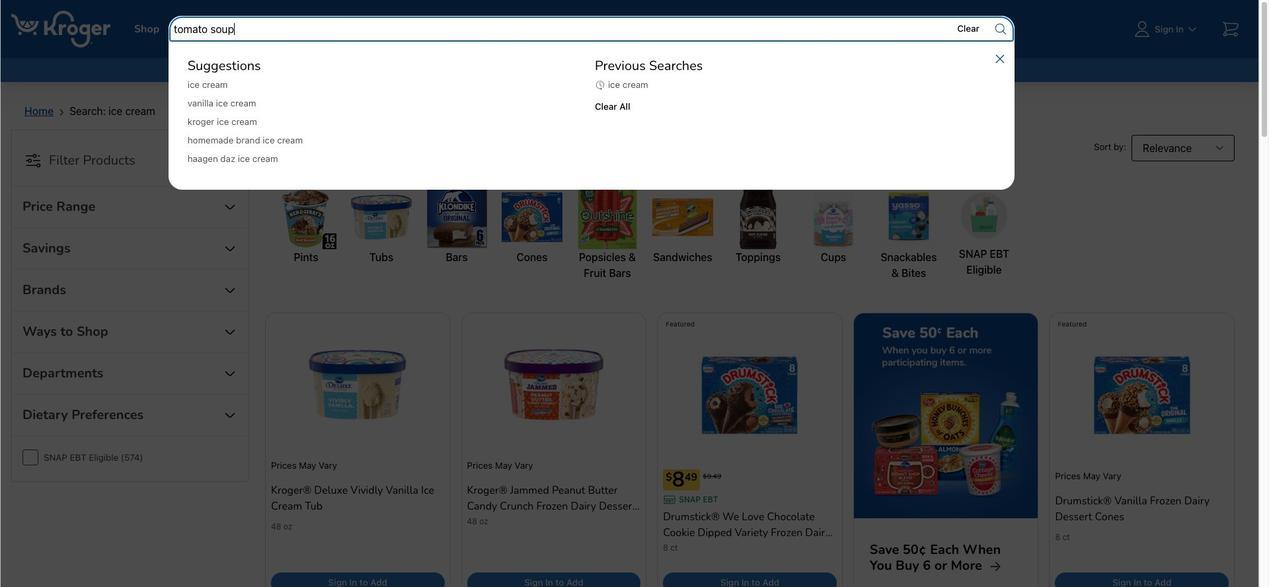 Task type: vqa. For each thing, say whether or not it's contained in the screenshot.
suggestion homemade brand ice cream element
yes



Task type: describe. For each thing, give the bounding box(es) containing it.
sale: $8.49 discounted from $9.49 element
[[664, 466, 725, 494]]

toppings image
[[728, 185, 789, 249]]

suggestions items element
[[188, 58, 589, 165]]

drumstick® vanilla frozen dairy dessert cones image
[[1092, 345, 1193, 446]]

SNAP EBT Eligible checkbox
[[22, 450, 38, 466]]

suggestion vanilla ice cream element
[[188, 98, 256, 108]]

pints image
[[276, 185, 337, 249]]

kroger logo image
[[11, 11, 110, 48]]

bars image
[[427, 185, 487, 249]]

tubs image
[[351, 185, 412, 249]]

suggestion ice cream element
[[188, 79, 228, 90]]

kroger® deluxe vividly vanilla ice cream tub image
[[308, 335, 408, 435]]



Task type: locate. For each thing, give the bounding box(es) containing it.
kroger® jammed peanut butter candy crunch frozen dairy dessert tub image
[[504, 335, 604, 435]]

suggestion homemade brand ice cream element
[[188, 135, 303, 146]]

popsicles & fruit bars image
[[577, 185, 638, 249]]

previous searches element
[[595, 58, 996, 112]]

close search box image
[[993, 51, 1009, 67]]

sandwiches image
[[653, 185, 714, 249]]

Search search field
[[169, 16, 1015, 42]]

drumstick® we love chocolate cookie dipped variety frozen dairy dessert cones image
[[700, 345, 801, 446]]

search image
[[993, 21, 1009, 37]]

None search field
[[169, 0, 1015, 58]]

suggestion haagen daz ice cream element
[[188, 153, 278, 164]]

snap e b t eligible item element
[[679, 493, 719, 507]]

snap ebt eligible image
[[954, 185, 1015, 246]]

snackables & bites image
[[879, 185, 940, 249]]

cones image
[[502, 185, 563, 249]]

suggestion kroger ice cream element
[[188, 116, 257, 127]]

cups image
[[804, 185, 864, 249]]

save 50¢ each when you buy 6 or more image
[[854, 313, 1039, 518]]



